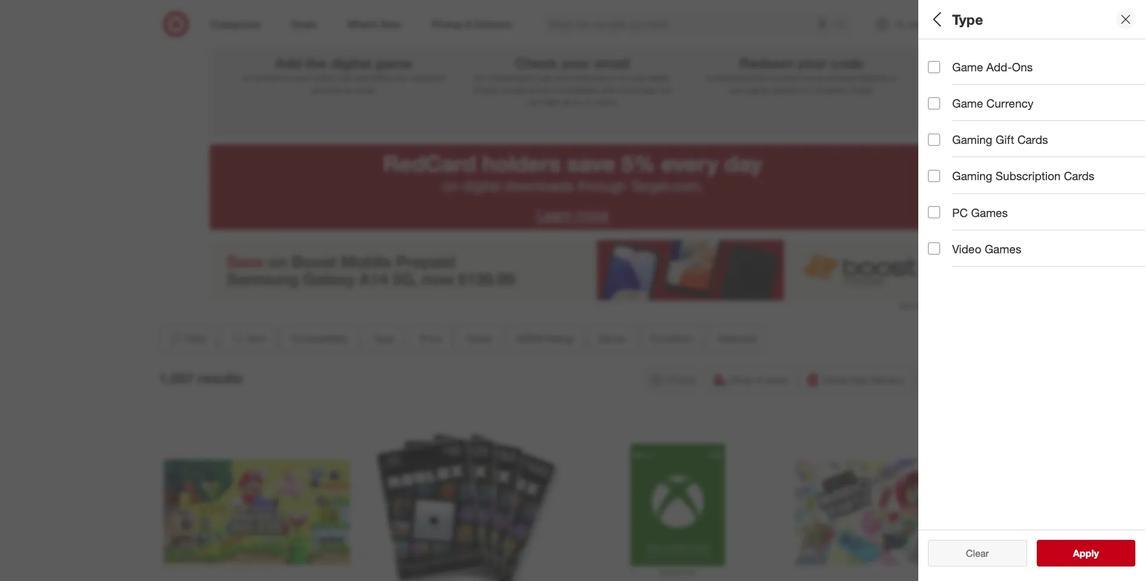 Task type: vqa. For each thing, say whether or not it's contained in the screenshot.
Shop
yes



Task type: locate. For each thing, give the bounding box(es) containing it.
results
[[198, 370, 243, 387], [1081, 547, 1112, 559]]

download down redeem
[[716, 72, 753, 83]]

see
[[1061, 547, 1078, 559]]

1 clear from the left
[[960, 547, 983, 559]]

1 vertical spatial type button
[[364, 325, 405, 352]]

1 horizontal spatial compatibility
[[928, 52, 1001, 66]]

1 vertical spatial code
[[533, 72, 552, 83]]

all
[[986, 547, 995, 559]]

games right pc
[[971, 205, 1008, 219]]

1 horizontal spatial esrb
[[928, 221, 960, 235]]

0 vertical spatial games
[[971, 205, 1008, 219]]

results for see results
[[1081, 547, 1112, 559]]

results inside 'button'
[[1081, 547, 1112, 559]]

game for game add-ons
[[952, 60, 983, 74]]

clear all
[[960, 547, 995, 559]]

1 vertical spatial game
[[748, 85, 769, 95]]

to right the up
[[573, 97, 581, 107]]

digital
[[330, 54, 371, 71], [462, 177, 501, 195]]

esrb rating button
[[928, 209, 1145, 251], [507, 325, 583, 352]]

1
[[339, 10, 349, 32]]

clear inside all filters dialog
[[960, 547, 983, 559]]

your down redeem
[[729, 85, 746, 95]]

1 horizontal spatial download
[[716, 72, 753, 83]]

results right 1,557
[[198, 370, 243, 387]]

1 horizontal spatial digital
[[462, 177, 501, 195]]

1 horizontal spatial content
[[770, 72, 799, 83]]

0 horizontal spatial content
[[252, 72, 281, 83]]

games right video
[[985, 242, 1022, 256]]

game inside redeem your code to download the content you purchased directly to your game system or computer. enjoy!
[[748, 85, 769, 95]]

to down add
[[284, 72, 291, 83]]

code up 'purchased'
[[831, 54, 864, 71]]

the right follow
[[396, 72, 408, 83]]

game up follow
[[375, 54, 412, 71]]

deals button
[[928, 166, 1145, 209], [457, 325, 502, 352]]

1 horizontal spatial game
[[748, 85, 769, 95]]

clear for clear all
[[960, 547, 983, 559]]

cards right gift
[[1018, 133, 1048, 147]]

target.com.
[[631, 177, 703, 195]]

pickup
[[666, 374, 695, 386]]

0 vertical spatial on
[[618, 72, 627, 83]]

1 horizontal spatial and
[[555, 72, 569, 83]]

1 horizontal spatial on
[[618, 72, 627, 83]]

1 vertical spatial games
[[985, 242, 1022, 256]]

on digital downloads through target.com.
[[443, 177, 703, 195]]

through
[[578, 177, 627, 195]]

0 vertical spatial price
[[928, 136, 957, 150]]

rating
[[963, 221, 998, 235], [545, 333, 573, 345]]

and inside check your email for a download code and instructions on next steps. emails usually arrive immediately after purchase, but can take up to 4+ hours.
[[555, 72, 569, 83]]

0 horizontal spatial on
[[443, 177, 459, 195]]

0 vertical spatial game
[[952, 60, 983, 74]]

0 vertical spatial genre button
[[928, 251, 1145, 293]]

gaming for gaming subscription cards
[[952, 169, 993, 183]]

0 horizontal spatial esrb
[[517, 333, 542, 345]]

Gaming Subscription Cards checkbox
[[928, 170, 940, 182]]

1 horizontal spatial price
[[928, 136, 957, 150]]

genre left condition button
[[598, 333, 625, 345]]

1 horizontal spatial genre
[[928, 263, 961, 277]]

2 game from the top
[[952, 96, 983, 110]]

1 vertical spatial deals
[[467, 333, 492, 345]]

1 vertical spatial on
[[443, 177, 459, 195]]

1 horizontal spatial price button
[[928, 124, 1145, 166]]

clear button
[[928, 540, 1027, 567]]

0 vertical spatial esrb
[[928, 221, 960, 235]]

same
[[823, 374, 848, 386]]

code
[[831, 54, 864, 71], [533, 72, 552, 83]]

type inside type dialog
[[952, 11, 983, 28]]

condition button
[[640, 325, 703, 352]]

1 horizontal spatial cards
[[1064, 169, 1095, 183]]

2
[[568, 10, 578, 32]]

esrb rating inside all filters dialog
[[928, 221, 998, 235]]

genre down video games option
[[928, 263, 961, 277]]

0 vertical spatial deals
[[928, 179, 959, 193]]

PC Games checkbox
[[928, 206, 940, 218]]

gift
[[996, 133, 1014, 147]]

learn more
[[536, 206, 609, 224]]

0 vertical spatial game
[[375, 54, 412, 71]]

code up arrive
[[533, 72, 552, 83]]

game left system
[[748, 85, 769, 95]]

type
[[952, 11, 983, 28], [928, 94, 954, 108], [374, 333, 394, 345]]

and inside add the digital game or content to your online cart and follow the checkout process as usual.
[[355, 72, 369, 83]]

check your email for a download code and instructions on next steps. emails usually arrive immediately after purchase, but can take up to 4+ hours.
[[473, 54, 672, 107]]

Game Currency checkbox
[[928, 97, 940, 109]]

code inside redeem your code to download the content you purchased directly to your game system or computer. enjoy!
[[831, 54, 864, 71]]

0 vertical spatial price button
[[928, 124, 1145, 166]]

0 horizontal spatial deals
[[467, 333, 492, 345]]

up
[[561, 97, 571, 107]]

0 horizontal spatial esrb rating button
[[507, 325, 583, 352]]

0 horizontal spatial esrb rating
[[517, 333, 573, 345]]

content up system
[[770, 72, 799, 83]]

and up "usual." in the left top of the page
[[355, 72, 369, 83]]

your inside check your email for a download code and instructions on next steps. emails usually arrive immediately after purchase, but can take up to 4+ hours.
[[561, 54, 591, 71]]

1 vertical spatial price button
[[410, 325, 452, 352]]

on
[[618, 72, 627, 83], [443, 177, 459, 195]]

usual.
[[355, 85, 377, 95]]

esrb rating
[[928, 221, 998, 235], [517, 333, 573, 345]]

email
[[594, 54, 630, 71]]

2 clear from the left
[[966, 547, 989, 559]]

1 horizontal spatial deals button
[[928, 166, 1145, 209]]

1 vertical spatial game
[[952, 96, 983, 110]]

on left next
[[618, 72, 627, 83]]

sort
[[247, 333, 266, 345]]

1 vertical spatial or
[[801, 85, 809, 95]]

0 horizontal spatial results
[[198, 370, 243, 387]]

1 horizontal spatial code
[[831, 54, 864, 71]]

2 content from the left
[[770, 72, 799, 83]]

game
[[952, 60, 983, 74], [952, 96, 983, 110]]

clear inside type dialog
[[966, 547, 989, 559]]

digital down holders
[[462, 177, 501, 195]]

0 vertical spatial digital
[[330, 54, 371, 71]]

0 vertical spatial esrb rating button
[[928, 209, 1145, 251]]

0 horizontal spatial game
[[375, 54, 412, 71]]

genre button
[[928, 251, 1145, 293], [588, 325, 635, 352]]

store
[[766, 374, 788, 386]]

check
[[515, 54, 557, 71]]

0 vertical spatial gaming
[[952, 133, 993, 147]]

holders
[[482, 150, 561, 177]]

content inside add the digital game or content to your online cart and follow the checkout process as usual.
[[252, 72, 281, 83]]

content inside redeem your code to download the content you purchased directly to your game system or computer. enjoy!
[[770, 72, 799, 83]]

see results
[[1061, 547, 1112, 559]]

genre
[[928, 263, 961, 277], [598, 333, 625, 345]]

0 horizontal spatial code
[[533, 72, 552, 83]]

2 gaming from the top
[[952, 169, 993, 183]]

instructions
[[571, 72, 615, 83]]

0 vertical spatial rating
[[963, 221, 998, 235]]

1 vertical spatial cards
[[1064, 169, 1095, 183]]

process
[[311, 85, 341, 95]]

1 horizontal spatial type button
[[928, 82, 1145, 124]]

computer.
[[811, 85, 849, 95]]

game left the add-
[[952, 60, 983, 74]]

1 vertical spatial compatibility button
[[281, 325, 359, 352]]

1 download from the left
[[494, 72, 531, 83]]

0 horizontal spatial download
[[494, 72, 531, 83]]

1 horizontal spatial esrb rating button
[[928, 209, 1145, 251]]

or inside redeem your code to download the content you purchased directly to your game system or computer. enjoy!
[[801, 85, 809, 95]]

What can we help you find? suggestions appear below search field
[[542, 11, 839, 37]]

0 horizontal spatial and
[[355, 72, 369, 83]]

0 horizontal spatial genre button
[[588, 325, 635, 352]]

your down add
[[293, 72, 310, 83]]

0 horizontal spatial deals button
[[457, 325, 502, 352]]

0 vertical spatial esrb rating
[[928, 221, 998, 235]]

download
[[494, 72, 531, 83], [716, 72, 753, 83]]

super mario party - nintendo switch image
[[795, 419, 982, 581], [795, 419, 982, 581]]

video
[[952, 242, 982, 256]]

1 horizontal spatial deals
[[928, 179, 959, 193]]

0 vertical spatial results
[[198, 370, 243, 387]]

gaming
[[952, 133, 993, 147], [952, 169, 993, 183]]

pc
[[952, 205, 968, 219]]

0 horizontal spatial type button
[[364, 325, 405, 352]]

1 horizontal spatial genre button
[[928, 251, 1145, 293]]

2 and from the left
[[555, 72, 569, 83]]

1 vertical spatial results
[[1081, 547, 1112, 559]]

0 vertical spatial type
[[952, 11, 983, 28]]

video games
[[952, 242, 1022, 256]]

0 vertical spatial cards
[[1018, 133, 1048, 147]]

results right see
[[1081, 547, 1112, 559]]

1 vertical spatial genre button
[[588, 325, 635, 352]]

esrb
[[928, 221, 960, 235], [517, 333, 542, 345]]

2 download from the left
[[716, 72, 753, 83]]

1 vertical spatial esrb rating button
[[507, 325, 583, 352]]

0 vertical spatial code
[[831, 54, 864, 71]]

redeem your code to download the content you purchased directly to your game system or computer. enjoy!
[[706, 54, 897, 95]]

1 horizontal spatial or
[[801, 85, 809, 95]]

pickup button
[[644, 366, 703, 393]]

and up immediately
[[555, 72, 569, 83]]

1 game from the top
[[952, 60, 983, 74]]

1 gaming from the top
[[952, 133, 993, 147]]

0 vertical spatial genre
[[928, 263, 961, 277]]

1 horizontal spatial results
[[1081, 547, 1112, 559]]

your
[[561, 54, 591, 71], [798, 54, 827, 71], [293, 72, 310, 83], [729, 85, 746, 95]]

1 vertical spatial genre
[[598, 333, 625, 345]]

game right game currency option
[[952, 96, 983, 110]]

the down redeem
[[755, 72, 767, 83]]

digital inside add the digital game or content to your online cart and follow the checkout process as usual.
[[330, 54, 371, 71]]

xbox gift card (digital) image
[[584, 419, 771, 581], [584, 419, 771, 581]]

0 vertical spatial or
[[242, 72, 250, 83]]

content
[[252, 72, 281, 83], [770, 72, 799, 83]]

or
[[242, 72, 250, 83], [801, 85, 809, 95]]

1 vertical spatial price
[[420, 333, 442, 345]]

game for game currency
[[952, 96, 983, 110]]

gaming up 'pc games'
[[952, 169, 993, 183]]

more
[[576, 206, 609, 224]]

compatibility
[[928, 52, 1001, 66], [291, 333, 348, 345]]

to
[[284, 72, 291, 83], [706, 72, 714, 83], [890, 72, 897, 83], [573, 97, 581, 107]]

on inside check your email for a download code and instructions on next steps. emails usually arrive immediately after purchase, but can take up to 4+ hours.
[[618, 72, 627, 83]]

1 horizontal spatial the
[[396, 72, 408, 83]]

and
[[355, 72, 369, 83], [555, 72, 569, 83]]

digital up cart on the left of the page
[[330, 54, 371, 71]]

1 vertical spatial type
[[928, 94, 954, 108]]

5%
[[622, 150, 655, 177]]

0 horizontal spatial the
[[305, 54, 327, 71]]

2 vertical spatial type
[[374, 333, 394, 345]]

your up instructions
[[561, 54, 591, 71]]

content down add
[[252, 72, 281, 83]]

0 horizontal spatial compatibility
[[291, 333, 348, 345]]

0 horizontal spatial rating
[[545, 333, 573, 345]]

games
[[971, 205, 1008, 219], [985, 242, 1022, 256]]

1 vertical spatial gaming
[[952, 169, 993, 183]]

1 content from the left
[[252, 72, 281, 83]]

4+
[[583, 97, 593, 107]]

0 vertical spatial type button
[[928, 82, 1145, 124]]

search
[[831, 19, 860, 31]]

2 horizontal spatial the
[[755, 72, 767, 83]]

price
[[928, 136, 957, 150], [420, 333, 442, 345]]

on down redcard
[[443, 177, 459, 195]]

same day delivery button
[[801, 366, 913, 393]]

0 vertical spatial compatibility
[[928, 52, 1001, 66]]

steps.
[[648, 72, 671, 83]]

cards right 'subscription'
[[1064, 169, 1095, 183]]

gaming left gift
[[952, 133, 993, 147]]

1 vertical spatial esrb
[[517, 333, 542, 345]]

1 vertical spatial deals button
[[457, 325, 502, 352]]

shop in store button
[[708, 366, 796, 393]]

new super mario bros u deluxe - nintendo switch image
[[164, 419, 350, 581], [164, 419, 350, 581]]

0 horizontal spatial cards
[[1018, 133, 1048, 147]]

1 horizontal spatial rating
[[963, 221, 998, 235]]

1 and from the left
[[355, 72, 369, 83]]

the up "online"
[[305, 54, 327, 71]]

subscription
[[996, 169, 1061, 183]]

type button
[[928, 82, 1145, 124], [364, 325, 405, 352]]

1 horizontal spatial esrb rating
[[928, 221, 998, 235]]

type inside all filters dialog
[[928, 94, 954, 108]]

0 horizontal spatial or
[[242, 72, 250, 83]]

1 horizontal spatial compatibility button
[[928, 39, 1145, 82]]

0 vertical spatial deals button
[[928, 166, 1145, 209]]

deals
[[928, 179, 959, 193], [467, 333, 492, 345]]

download up usually at the top left of page
[[494, 72, 531, 83]]

0 horizontal spatial digital
[[330, 54, 371, 71]]



Task type: describe. For each thing, give the bounding box(es) containing it.
1 vertical spatial rating
[[545, 333, 573, 345]]

ons
[[1012, 60, 1033, 74]]

search button
[[831, 11, 860, 40]]

to inside check your email for a download code and instructions on next steps. emails usually arrive immediately after purchase, but can take up to 4+ hours.
[[573, 97, 581, 107]]

1,557
[[159, 370, 194, 387]]

deals inside all filters dialog
[[928, 179, 959, 193]]

games for pc games
[[971, 205, 1008, 219]]

can
[[527, 97, 541, 107]]

0 horizontal spatial price button
[[410, 325, 452, 352]]

in
[[756, 374, 763, 386]]

1 vertical spatial esrb rating
[[517, 333, 573, 345]]

every
[[661, 150, 719, 177]]

condition
[[650, 333, 692, 345]]

clear all button
[[928, 540, 1027, 567]]

currency
[[987, 96, 1034, 110]]

cart
[[337, 72, 352, 83]]

your up you
[[798, 54, 827, 71]]

games for video games
[[985, 242, 1022, 256]]

game currency
[[952, 96, 1034, 110]]

online
[[312, 72, 335, 83]]

Video Games checkbox
[[928, 243, 940, 255]]

3
[[797, 10, 807, 32]]

add
[[275, 54, 302, 71]]

clear for clear
[[966, 547, 989, 559]]

emails
[[473, 85, 498, 95]]

0 horizontal spatial compatibility button
[[281, 325, 359, 352]]

learn
[[536, 206, 572, 224]]

enjoy!
[[851, 85, 874, 95]]

usually
[[500, 85, 527, 95]]

0 horizontal spatial price
[[420, 333, 442, 345]]

download inside check your email for a download code and instructions on next steps. emails usually arrive immediately after purchase, but can take up to 4+ hours.
[[494, 72, 531, 83]]

for
[[474, 72, 484, 83]]

game inside add the digital game or content to your online cart and follow the checkout process as usual.
[[375, 54, 412, 71]]

redcard
[[383, 150, 476, 177]]

1,557 results
[[159, 370, 243, 387]]

day
[[851, 374, 867, 386]]

results for 1,557 results
[[198, 370, 243, 387]]

sponsored
[[900, 301, 935, 310]]

filter
[[185, 333, 206, 345]]

add the digital game or content to your online cart and follow the checkout process as usual.
[[242, 54, 445, 95]]

filter button
[[159, 325, 215, 352]]

redcard holders save 5% every day
[[383, 150, 762, 177]]

featured
[[718, 333, 756, 345]]

gaming for gaming gift cards
[[952, 133, 993, 147]]

or inside add the digital game or content to your online cart and follow the checkout process as usual.
[[242, 72, 250, 83]]

esrb inside all filters dialog
[[928, 221, 960, 235]]

all filters
[[928, 11, 986, 28]]

filters
[[949, 11, 986, 28]]

downloads
[[504, 177, 574, 195]]

game add-ons
[[952, 60, 1033, 74]]

rating inside all filters dialog
[[963, 221, 998, 235]]

Include out of stock checkbox
[[928, 474, 940, 487]]

hours.
[[595, 97, 619, 107]]

type dialog
[[919, 0, 1145, 581]]

apply
[[1073, 547, 1099, 559]]

your inside add the digital game or content to your online cart and follow the checkout process as usual.
[[293, 72, 310, 83]]

redeem
[[739, 54, 794, 71]]

shop in store
[[730, 374, 788, 386]]

0 horizontal spatial genre
[[598, 333, 625, 345]]

purchased
[[817, 72, 857, 83]]

compatibility inside all filters dialog
[[928, 52, 1001, 66]]

price inside all filters dialog
[[928, 136, 957, 150]]

sort button
[[220, 325, 276, 352]]

0 vertical spatial compatibility button
[[928, 39, 1145, 82]]

follow
[[371, 72, 393, 83]]

after
[[601, 85, 618, 95]]

1 vertical spatial digital
[[462, 177, 501, 195]]

gaming gift cards
[[952, 133, 1048, 147]]

see results button
[[1037, 540, 1136, 567]]

take
[[543, 97, 559, 107]]

but
[[660, 85, 672, 95]]

1 vertical spatial compatibility
[[291, 333, 348, 345]]

download inside redeem your code to download the content you purchased directly to your game system or computer. enjoy!
[[716, 72, 753, 83]]

a
[[487, 72, 491, 83]]

to right steps.
[[706, 72, 714, 83]]

to inside add the digital game or content to your online cart and follow the checkout process as usual.
[[284, 72, 291, 83]]

same day delivery
[[823, 374, 905, 386]]

featured button
[[708, 325, 766, 352]]

code inside check your email for a download code and instructions on next steps. emails usually arrive immediately after purchase, but can take up to 4+ hours.
[[533, 72, 552, 83]]

roblox gift card image
[[374, 419, 560, 581]]

all
[[928, 11, 945, 28]]

delivery
[[870, 374, 905, 386]]

the inside redeem your code to download the content you purchased directly to your game system or computer. enjoy!
[[755, 72, 767, 83]]

cards for gaming subscription cards
[[1064, 169, 1095, 183]]

as
[[344, 85, 352, 95]]

shop
[[730, 374, 753, 386]]

advertisement region
[[210, 240, 935, 300]]

checkout
[[410, 72, 445, 83]]

cards for gaming gift cards
[[1018, 133, 1048, 147]]

you
[[801, 72, 815, 83]]

Game Add-Ons checkbox
[[928, 61, 940, 73]]

next
[[630, 72, 646, 83]]

all filters dialog
[[919, 0, 1145, 581]]

gaming subscription cards
[[952, 169, 1095, 183]]

to right directly
[[890, 72, 897, 83]]

directly
[[860, 72, 887, 83]]

Gaming Gift Cards checkbox
[[928, 134, 940, 146]]

arrive
[[529, 85, 550, 95]]

purchase,
[[620, 85, 657, 95]]

immediately
[[552, 85, 598, 95]]

add-
[[987, 60, 1012, 74]]

genre inside all filters dialog
[[928, 263, 961, 277]]

apply button
[[1037, 540, 1136, 567]]

system
[[772, 85, 799, 95]]

day
[[725, 150, 762, 177]]

pc games
[[952, 205, 1008, 219]]



